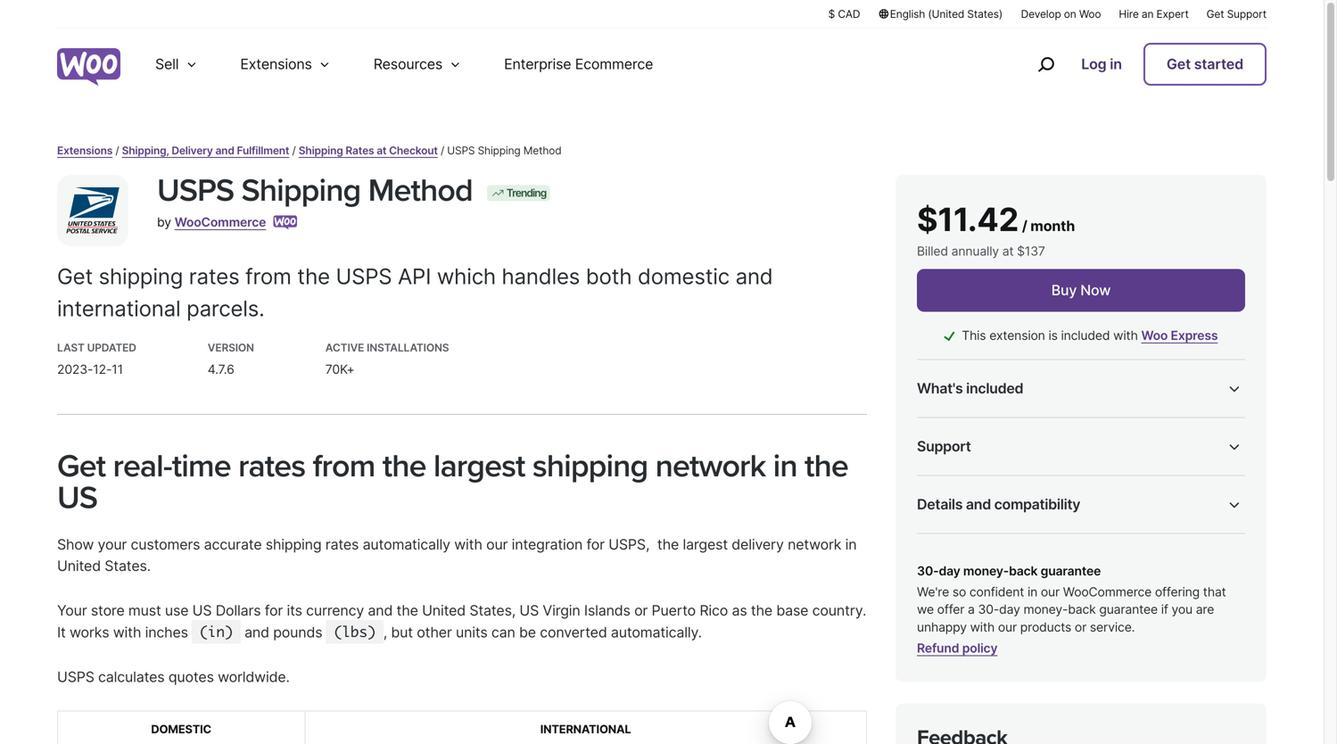 Task type: vqa. For each thing, say whether or not it's contained in the screenshot.
lock icon
no



Task type: locate. For each thing, give the bounding box(es) containing it.
for left usps,
[[587, 536, 605, 553]]

last left the updated
[[57, 341, 85, 354]]

2 chevron up image from the top
[[1224, 436, 1245, 457]]

2023- down the updated
[[57, 362, 93, 377]]

hire
[[1119, 8, 1139, 21]]

day for 30-day money-back guarantee we're so confident in our woocommerce offering that we offer a 30-day money-back guarantee if you are unhappy with our products or service. refund policy
[[939, 563, 961, 579]]

1 horizontal spatial for
[[587, 536, 605, 553]]

extensions
[[240, 55, 312, 73], [57, 144, 113, 157], [1136, 610, 1201, 625]]

network inside get real-time rates from the largest shipping network in the us
[[655, 447, 766, 485]]

shipping up "developed by woocommerce" image
[[241, 172, 361, 210]]

1 1- from the top
[[933, 412, 944, 427]]

1 vertical spatial included
[[966, 380, 1024, 397]]

back for 30-day money-back guarantee we're so confident in our woocommerce offering that we offer a 30-day money-back guarantee if you are unhappy with our products or service. refund policy
[[1009, 563, 1038, 579]]

guarantee up compatibility on the right bottom
[[1054, 466, 1112, 481]]

1 vertical spatial rates
[[238, 447, 305, 485]]

automatically
[[363, 536, 450, 553]]

checkout
[[389, 144, 438, 157], [1042, 680, 1099, 695]]

version up '4.7.6' at the left of page
[[208, 341, 254, 354]]

or up automatically.
[[634, 602, 648, 619]]

included right is
[[1061, 328, 1110, 343]]

get for get real-time rates from the largest shipping network in the us
[[57, 447, 105, 485]]

buy now link
[[917, 269, 1245, 312]]

1 horizontal spatial largest
[[683, 536, 728, 553]]

chevron up image for handled by
[[1224, 436, 1245, 457]]

extensions for extensions / shipping, delivery and fulfillment / shipping rates at checkout / usps shipping method
[[57, 144, 113, 157]]

support up handled at the right
[[917, 438, 971, 455]]

1 horizontal spatial 11
[[1097, 576, 1108, 591]]

0 horizontal spatial for
[[265, 602, 283, 619]]

updates
[[1032, 412, 1078, 427]]

usps inside "get shipping rates from the usps api which handles both domestic and international parcels."
[[336, 263, 392, 290]]

for left its
[[265, 602, 283, 619]]

last inside last updated 2023-12-11
[[57, 341, 85, 354]]

extensions down the offering
[[1136, 610, 1201, 625]]

(lbs)
[[334, 623, 376, 641]]

1 horizontal spatial method
[[524, 144, 562, 157]]

at right rates
[[377, 144, 387, 157]]

0 horizontal spatial united
[[57, 557, 101, 575]]

0 horizontal spatial 12-
[[93, 362, 112, 377]]

year
[[944, 412, 969, 427], [944, 439, 969, 454]]

0 vertical spatial chevron up image
[[1224, 378, 1245, 399]]

0 vertical spatial guarantee
[[1054, 466, 1112, 481]]

in inside 30-day money-back guarantee we're so confident in our woocommerce offering that we offer a 30-day money-back guarantee if you are unhappy with our products or service. refund policy
[[1028, 584, 1038, 600]]

so
[[953, 584, 966, 600]]

, right the you
[[1201, 610, 1205, 625]]

get inside "get shipping rates from the usps api which handles both domestic and international parcels."
[[57, 263, 93, 290]]

/ left shipping,
[[115, 144, 119, 157]]

and up but
[[368, 602, 393, 619]]

be
[[519, 624, 536, 641]]

the
[[297, 263, 330, 290], [382, 447, 426, 485], [805, 447, 848, 485], [657, 536, 679, 553], [397, 602, 418, 619], [751, 602, 773, 619]]

back up developed
[[1068, 602, 1096, 617]]

in right confident
[[1028, 584, 1038, 600]]

chevron up image for 1-year extension updates
[[1224, 378, 1245, 399]]

1 vertical spatial 1-
[[933, 439, 944, 454]]

0 horizontal spatial usps
[[57, 668, 94, 685]]

1 horizontal spatial last
[[917, 576, 942, 591]]

/ right the fulfillment
[[292, 144, 296, 157]]

1 horizontal spatial united
[[422, 602, 466, 619]]

at inside $11.42 / month billed annually at $137 buy now
[[1003, 244, 1014, 259]]

checkout up carriers link
[[1042, 680, 1099, 695]]

0 horizontal spatial our
[[486, 536, 508, 553]]

product icon image
[[57, 175, 128, 246]]

2 vertical spatial usps
[[57, 668, 94, 685]]

year for support
[[944, 439, 969, 454]]

extensions up the fulfillment
[[240, 55, 312, 73]]

1 horizontal spatial woocommerce link
[[996, 470, 1101, 487]]

log in link
[[1074, 45, 1129, 84]]

shipping link
[[1160, 680, 1212, 695]]

usps down works
[[57, 668, 94, 685]]

0 vertical spatial united
[[57, 557, 101, 575]]

in right the log
[[1110, 55, 1122, 73]]

woocommerce left "developed by woocommerce" image
[[175, 215, 266, 230]]

get right expert
[[1207, 8, 1224, 21]]

and inside (in) and pounds (lbs) , but other units can be converted automatically.
[[245, 624, 269, 641]]

1 horizontal spatial usps
[[157, 172, 234, 210]]

30- right a
[[978, 602, 999, 617]]

get inside service navigation menu element
[[1167, 55, 1191, 73]]

0 vertical spatial extension
[[990, 328, 1045, 343]]

woocommerce link left "developed by woocommerce" image
[[175, 215, 266, 230]]

shipping inside "get shipping rates from the usps api which handles both domestic and international parcels."
[[99, 263, 183, 290]]

0 horizontal spatial largest
[[433, 447, 525, 485]]

1 vertical spatial largest
[[683, 536, 728, 553]]

money- down support
[[978, 466, 1023, 481]]

1 vertical spatial at
[[1003, 244, 1014, 259]]

1- up handled at the right
[[933, 439, 944, 454]]

shipping down cart
[[1160, 680, 1212, 695]]

0 vertical spatial largest
[[433, 447, 525, 485]]

0 horizontal spatial us
[[57, 479, 97, 517]]

0 vertical spatial shipping
[[99, 263, 183, 290]]

and right the details
[[966, 496, 991, 513]]

1 vertical spatial 2023-
[[1042, 576, 1078, 591]]

us up 'be'
[[520, 602, 539, 619]]

what's included
[[917, 380, 1024, 397]]

united
[[57, 557, 101, 575], [422, 602, 466, 619]]

money-
[[978, 466, 1023, 481], [963, 563, 1009, 579], [1024, 602, 1068, 617]]

version up woocommerce extensions link
[[1111, 576, 1157, 591]]

and up shipping link
[[1186, 662, 1208, 678]]

woocommerce link
[[175, 215, 266, 230], [996, 470, 1101, 487]]

30- up the details
[[933, 466, 954, 481]]

0 horizontal spatial method
[[368, 172, 473, 210]]

shipping
[[99, 263, 183, 290], [532, 447, 648, 485], [266, 536, 322, 553]]

2 year from the top
[[944, 439, 969, 454]]

0 vertical spatial woocommerce link
[[175, 215, 266, 230]]

included
[[1061, 328, 1110, 343], [966, 380, 1024, 397]]

started
[[1194, 55, 1244, 73]]

1 horizontal spatial included
[[1061, 328, 1110, 343]]

woo right on at the top right
[[1079, 8, 1101, 21]]

1 horizontal spatial checkout
[[1042, 680, 1099, 695]]

and
[[215, 144, 234, 157], [736, 263, 773, 290], [966, 496, 991, 513], [368, 602, 393, 619], [245, 624, 269, 641], [1186, 662, 1208, 678]]

english
[[890, 8, 925, 21]]

12- down the updated
[[93, 362, 112, 377]]

1 year from the top
[[944, 412, 969, 427]]

30- for 30-day money-back guarantee we're so confident in our woocommerce offering that we offer a 30-day money-back guarantee if you are unhappy with our products or service. refund policy
[[917, 563, 939, 579]]

1 horizontal spatial support
[[1227, 8, 1267, 21]]

2 vertical spatial shipping
[[266, 536, 322, 553]]

extensions inside button
[[240, 55, 312, 73]]

0 vertical spatial money-
[[978, 466, 1023, 481]]

usps left 'api'
[[336, 263, 392, 290]]

money- up products on the bottom right
[[1024, 602, 1068, 617]]

/ inside $11.42 / month billed annually at $137 buy now
[[1022, 217, 1028, 235]]

rates left automatically
[[325, 536, 359, 553]]

/ usps
[[441, 144, 475, 157]]

by right the product icon
[[157, 215, 171, 230]]

1 horizontal spatial from
[[313, 447, 375, 485]]

and right domestic
[[736, 263, 773, 290]]

30- for 30-day money-back guarantee
[[933, 466, 954, 481]]

api
[[398, 263, 431, 290]]

method up trending
[[524, 144, 562, 157]]

at inside breadcrumb element
[[377, 144, 387, 157]]

expert
[[1157, 8, 1189, 21]]

extensions up the product icon
[[57, 144, 113, 157]]

woocommerce inside the woocommerce extensions , developed by woo
[[1042, 610, 1133, 625]]

usps shipping method
[[157, 172, 473, 210]]

check image
[[945, 328, 962, 343]]

rates right time
[[238, 447, 305, 485]]

1 horizontal spatial our
[[998, 619, 1017, 635]]

11 down the updated
[[112, 362, 123, 377]]

1 vertical spatial from
[[313, 447, 375, 485]]

1 vertical spatial our
[[1041, 584, 1060, 600]]

usps calculates quotes worldwide.
[[57, 668, 290, 685]]

in up country.
[[845, 536, 857, 553]]

1 chevron up image from the top
[[1224, 378, 1245, 399]]

$ cad
[[829, 8, 860, 21]]

by up "details and compatibility"
[[976, 470, 993, 487]]

get real-time rates from the largest shipping network in the us
[[57, 447, 848, 517]]

develop on woo link
[[1021, 6, 1101, 21]]

0 horizontal spatial at
[[377, 144, 387, 157]]

0 vertical spatial or
[[634, 602, 648, 619]]

0 horizontal spatial 11
[[112, 362, 123, 377]]

see
[[917, 557, 940, 572]]

installations
[[367, 341, 449, 354]]

2 horizontal spatial extensions
[[1136, 610, 1201, 625]]

1 vertical spatial by
[[976, 470, 993, 487]]

0 horizontal spatial version
[[208, 341, 254, 354]]

this extension is included with woo express
[[962, 328, 1218, 343]]

what's
[[917, 380, 963, 397]]

shipping right the accurate
[[266, 536, 322, 553]]

0 horizontal spatial woo
[[1079, 8, 1101, 21]]

updated
[[87, 341, 136, 354]]

show
[[57, 536, 94, 553]]

0 vertical spatial back
[[1023, 466, 1051, 481]]

0 horizontal spatial extensions
[[57, 144, 113, 157]]

, inside (in) and pounds (lbs) , but other units can be converted automatically.
[[383, 624, 387, 641]]

virgin
[[543, 602, 580, 619]]

us up show
[[57, 479, 97, 517]]

inches
[[145, 624, 188, 641]]

0 horizontal spatial support
[[917, 438, 971, 455]]

extensions button
[[219, 29, 352, 100]]

1 vertical spatial usps
[[336, 263, 392, 290]]

guarantee up products on the bottom right
[[1041, 563, 1101, 579]]

12- inside last updated 2023-12-11
[[93, 362, 112, 377]]

with right automatically
[[454, 536, 482, 553]]

policy up confident
[[989, 557, 1024, 572]]

0 vertical spatial network
[[655, 447, 766, 485]]

network inside the largest delivery network in united states.
[[788, 536, 842, 553]]

last
[[57, 341, 85, 354], [917, 576, 942, 591]]

at left $137
[[1003, 244, 1014, 259]]

0 vertical spatial included
[[1061, 328, 1110, 343]]

/ up $137
[[1022, 217, 1028, 235]]

0 vertical spatial usps
[[157, 172, 234, 210]]

policy
[[989, 557, 1024, 572], [962, 640, 998, 656]]

1 vertical spatial money-
[[963, 563, 1009, 579]]

handles
[[502, 263, 580, 290]]

from up show your customers accurate shipping rates automatically with our integration for usps,
[[313, 447, 375, 485]]

by down woocommerce extensions link
[[1108, 627, 1123, 643]]

with down the must at left bottom
[[113, 624, 141, 641]]

, left but
[[383, 624, 387, 641]]

by inside the woocommerce extensions , developed by woo
[[1108, 627, 1123, 643]]

0 vertical spatial day
[[954, 466, 975, 481]]

1-
[[933, 412, 944, 427], [933, 439, 944, 454]]

us right use
[[192, 602, 212, 619]]

1 vertical spatial day
[[939, 563, 961, 579]]

united up (in) and pounds (lbs) , but other units can be converted automatically.
[[422, 602, 466, 619]]

carriers
[[1042, 697, 1090, 713]]

0 vertical spatial checkout
[[389, 144, 438, 157]]

1 vertical spatial year
[[944, 439, 969, 454]]

islands
[[584, 602, 631, 619]]

/ for extensions
[[115, 144, 119, 157]]

day
[[954, 466, 975, 481], [939, 563, 961, 579], [999, 602, 1020, 617]]

and inside "get shipping rates from the usps api which handles both domestic and international parcels."
[[736, 263, 773, 290]]

woocommerce link up compatibility on the right bottom
[[996, 470, 1101, 487]]

handled
[[917, 470, 972, 487]]

0 vertical spatial method
[[524, 144, 562, 157]]

$11.42 / month billed annually at $137 buy now
[[917, 200, 1111, 299]]

from up parcels.
[[245, 263, 291, 290]]

rates up parcels.
[[189, 263, 240, 290]]

0 vertical spatial policy
[[989, 557, 1024, 572]]

with
[[1114, 328, 1138, 343], [454, 536, 482, 553], [970, 619, 995, 635], [113, 624, 141, 641]]

last down see
[[917, 576, 942, 591]]

woocommerce link for handled by
[[996, 470, 1101, 487]]

2023-12-11 version history
[[1042, 576, 1202, 591]]

we
[[917, 602, 934, 617]]

0 horizontal spatial included
[[966, 380, 1024, 397]]

or
[[634, 602, 648, 619], [1075, 619, 1087, 635]]

back for 30-day money-back guarantee
[[1023, 466, 1051, 481]]

customers
[[131, 536, 200, 553]]

get
[[1207, 8, 1224, 21], [1167, 55, 1191, 73], [57, 263, 93, 290], [57, 447, 105, 485]]

or inside 30-day money-back guarantee we're so confident in our woocommerce offering that we offer a 30-day money-back guarantee if you are unhappy with our products or service. refund policy
[[1075, 619, 1087, 635]]

our down confident
[[998, 619, 1017, 635]]

0 vertical spatial rates
[[189, 263, 240, 290]]

woo
[[1079, 8, 1101, 21], [1126, 627, 1152, 643]]

1 vertical spatial or
[[1075, 619, 1087, 635]]

shipping right / usps
[[478, 144, 521, 157]]

$137
[[1017, 244, 1045, 259]]

chevron up image
[[1224, 378, 1245, 399], [1224, 436, 1245, 457]]

year up handled at the right
[[944, 439, 969, 454]]

checkout inside cart and checkout features
[[1042, 680, 1099, 695]]

woocommerce
[[175, 215, 266, 230], [996, 470, 1101, 487], [1063, 584, 1152, 600], [1042, 610, 1133, 625]]

0 horizontal spatial 2023-
[[57, 362, 93, 377]]

1 vertical spatial method
[[368, 172, 473, 210]]

woo inside the woocommerce extensions , developed by woo
[[1126, 627, 1152, 643]]

1- for 1-year extension updates
[[933, 412, 944, 427]]

1- down what's
[[933, 412, 944, 427]]

arrow trend up image
[[491, 186, 505, 200]]

your
[[98, 536, 127, 553]]

shipping left rates
[[299, 144, 343, 157]]

chevron up image
[[1224, 494, 1245, 515]]

largest inside the largest delivery network in united states.
[[683, 536, 728, 553]]

method down / usps
[[368, 172, 473, 210]]

year up "1-year support"
[[944, 412, 969, 427]]

this
[[962, 328, 986, 343]]

shipping inside get real-time rates from the largest shipping network in the us
[[532, 447, 648, 485]]

and down dollars at the bottom left
[[245, 624, 269, 641]]

1 horizontal spatial extensions
[[240, 55, 312, 73]]

in up delivery
[[773, 447, 797, 485]]

0 vertical spatial 11
[[112, 362, 123, 377]]

, down cart
[[1154, 680, 1157, 695]]

guarantee up service.
[[1099, 602, 1158, 617]]

the inside "get shipping rates from the usps api which handles both domestic and international parcels."
[[297, 263, 330, 290]]

extension left is
[[990, 328, 1045, 343]]

or left service.
[[1075, 619, 1087, 635]]

on
[[1064, 8, 1077, 21]]

30-
[[933, 466, 954, 481], [917, 563, 939, 579], [978, 602, 999, 617]]

money- up confident
[[963, 563, 1009, 579]]

1 horizontal spatial 12-
[[1078, 576, 1097, 591]]

12- up woocommerce extensions link
[[1078, 576, 1097, 591]]

woocommerce up compatibility on the right bottom
[[996, 470, 1101, 487]]

puerto
[[652, 602, 696, 619]]

30-day money-back guarantee we're so confident in our woocommerce offering that we offer a 30-day money-back guarantee if you are unhappy with our products or service. refund policy
[[917, 563, 1226, 656]]

0 vertical spatial last
[[57, 341, 85, 354]]

1 vertical spatial checkout
[[1042, 680, 1099, 695]]

2 1- from the top
[[933, 439, 944, 454]]

,
[[1201, 610, 1205, 625], [383, 624, 387, 641], [1154, 680, 1157, 695], [1212, 680, 1216, 695]]

the inside the largest delivery network in united states.
[[657, 536, 679, 553]]

are
[[1196, 602, 1214, 617]]

11 up woocommerce extensions link
[[1097, 576, 1108, 591]]

0 vertical spatial at
[[377, 144, 387, 157]]

0 horizontal spatial /
[[115, 144, 119, 157]]

get left real-
[[57, 447, 105, 485]]

with down a
[[970, 619, 995, 635]]

get for get support
[[1207, 8, 1224, 21]]

usps
[[157, 172, 234, 210], [336, 263, 392, 290], [57, 668, 94, 685]]

0 horizontal spatial woocommerce link
[[175, 215, 266, 230]]

from inside "get shipping rates from the usps api which handles both domestic and international parcels."
[[245, 263, 291, 290]]

extensions inside breadcrumb element
[[57, 144, 113, 157]]

0 horizontal spatial last
[[57, 341, 85, 354]]

woocommerce up woocommerce extensions link
[[1063, 584, 1152, 600]]

cart and checkout features link
[[1042, 662, 1208, 695]]

30- up we're
[[917, 563, 939, 579]]

/
[[115, 144, 119, 157], [292, 144, 296, 157], [1022, 217, 1028, 235]]

back up compatibility on the right bottom
[[1023, 466, 1051, 481]]

policy down a
[[962, 640, 998, 656]]

1 horizontal spatial or
[[1075, 619, 1087, 635]]

get left started
[[1167, 55, 1191, 73]]

1 horizontal spatial by
[[976, 470, 993, 487]]

or inside your store must use us dollars for its currency and the united states, us virgin islands or puerto rico as the base country. it works with inches
[[634, 602, 648, 619]]

our up products on the bottom right
[[1041, 584, 1060, 600]]

last for last updated 2023-12-11
[[57, 341, 85, 354]]

1 vertical spatial extensions
[[57, 144, 113, 157]]

woocommerce up developed by woo link
[[1042, 610, 1133, 625]]

0 vertical spatial version
[[208, 341, 254, 354]]

automatically.
[[611, 624, 702, 641]]

1 vertical spatial last
[[917, 576, 942, 591]]

1 horizontal spatial at
[[1003, 244, 1014, 259]]

1 vertical spatial network
[[788, 536, 842, 553]]

method inside breadcrumb element
[[524, 144, 562, 157]]

(in) and pounds (lbs) , but other units can be converted automatically.
[[199, 623, 702, 641]]

1 vertical spatial for
[[265, 602, 283, 619]]

0 horizontal spatial from
[[245, 263, 291, 290]]

woo express
[[1142, 328, 1218, 343]]

accurate
[[204, 536, 262, 553]]

extension up support
[[972, 412, 1028, 427]]

usps up by woocommerce
[[157, 172, 234, 210]]

1 horizontal spatial 2023-
[[1042, 576, 1078, 591]]

1 vertical spatial guarantee
[[1041, 563, 1101, 579]]

(in)
[[199, 623, 233, 641]]

shipping up usps,
[[532, 447, 648, 485]]

0 horizontal spatial by
[[157, 215, 171, 230]]

last for last update
[[917, 576, 942, 591]]

back up confident
[[1009, 563, 1038, 579]]

get up international
[[57, 263, 93, 290]]

included up 1-year extension updates
[[966, 380, 1024, 397]]

and right delivery
[[215, 144, 234, 157]]

states,
[[470, 602, 516, 619]]

2 vertical spatial rates
[[325, 536, 359, 553]]

checkout left / usps
[[389, 144, 438, 157]]

0 horizontal spatial checkout
[[389, 144, 438, 157]]

for
[[587, 536, 605, 553], [265, 602, 283, 619]]

last update
[[917, 576, 987, 591]]

1 vertical spatial version
[[1111, 576, 1157, 591]]

0 vertical spatial 30-
[[933, 466, 954, 481]]

money- for 30-day money-back guarantee
[[978, 466, 1023, 481]]

get inside get real-time rates from the largest shipping network in the us
[[57, 447, 105, 485]]



Task type: describe. For each thing, give the bounding box(es) containing it.
resources
[[374, 55, 443, 73]]

4.7.6
[[208, 362, 234, 377]]

usps for usps calculates quotes worldwide.
[[57, 668, 94, 685]]

and inside breadcrumb element
[[215, 144, 234, 157]]

0 vertical spatial for
[[587, 536, 605, 553]]

1 horizontal spatial us
[[192, 602, 212, 619]]

get started link
[[1144, 43, 1267, 86]]

money- for 30-day money-back guarantee we're so confident in our woocommerce offering that we offer a 30-day money-back guarantee if you are unhappy with our products or service. refund policy
[[963, 563, 1009, 579]]

ecommerce
[[575, 55, 653, 73]]

domestic
[[151, 722, 211, 736]]

international
[[57, 295, 181, 322]]

in inside the largest delivery network in united states.
[[845, 536, 857, 553]]

0 vertical spatial by
[[157, 215, 171, 230]]

enterprise ecommerce
[[504, 55, 653, 73]]

30-day money-back guarantee
[[933, 466, 1112, 481]]

details and compatibility
[[917, 496, 1081, 513]]

domestic
[[638, 263, 730, 290]]

states.
[[105, 557, 151, 575]]

2 vertical spatial money-
[[1024, 602, 1068, 617]]

now
[[1081, 281, 1111, 299]]

annually
[[952, 244, 999, 259]]

is
[[1049, 328, 1058, 343]]

get support
[[1207, 8, 1267, 21]]

woocommerce extensions link
[[1042, 610, 1201, 625]]

get for get shipping rates from the usps api which handles both domestic and international parcels.
[[57, 263, 93, 290]]

year for extension
[[944, 412, 969, 427]]

2 vertical spatial back
[[1068, 602, 1096, 617]]

1 vertical spatial 11
[[1097, 576, 1108, 591]]

2 vertical spatial 30-
[[978, 602, 999, 617]]

pounds
[[273, 624, 322, 641]]

70k+
[[325, 362, 355, 377]]

can
[[492, 624, 515, 641]]

united inside the largest delivery network in united states.
[[57, 557, 101, 575]]

parcels.
[[187, 295, 265, 322]]

your
[[57, 602, 87, 619]]

usps,
[[609, 536, 650, 553]]

your store must use us dollars for its currency and the united states, us virgin islands or puerto rico as the base country. it works with inches
[[57, 602, 866, 641]]

calculates
[[98, 668, 165, 685]]

2 vertical spatial our
[[998, 619, 1017, 635]]

/ for $11.42
[[1022, 217, 1028, 235]]

and inside cart and checkout features
[[1186, 662, 1208, 678]]

service.
[[1090, 619, 1135, 635]]

shipping, delivery and fulfillment link
[[122, 144, 289, 157]]

with inside 30-day money-back guarantee we're so confident in our woocommerce offering that we offer a 30-day money-back guarantee if you are unhappy with our products or service. refund policy
[[970, 619, 995, 635]]

, inside the woocommerce extensions , developed by woo
[[1201, 610, 1205, 625]]

support
[[972, 439, 1017, 454]]

usps for usps shipping method
[[157, 172, 234, 210]]

quotes
[[168, 668, 214, 685]]

shipping rates at checkout link
[[299, 144, 438, 157]]

billed
[[917, 244, 948, 259]]

0 vertical spatial support
[[1227, 8, 1267, 21]]

from inside get real-time rates from the largest shipping network in the us
[[313, 447, 375, 485]]

checkout inside breadcrumb element
[[389, 144, 438, 157]]

an
[[1142, 8, 1154, 21]]

by woocommerce
[[157, 215, 266, 230]]

1 vertical spatial support
[[917, 438, 971, 455]]

cart and checkout features
[[1042, 662, 1208, 695]]

search image
[[1032, 50, 1060, 79]]

update
[[945, 576, 987, 591]]

refund
[[917, 640, 959, 656]]

woocommerce link for by
[[175, 215, 266, 230]]

largest inside get real-time rates from the largest shipping network in the us
[[433, 447, 525, 485]]

log
[[1082, 55, 1107, 73]]

enterprise
[[504, 55, 571, 73]]

last updated 2023-12-11
[[57, 341, 136, 377]]

english (united states)
[[890, 8, 1003, 21]]

2 vertical spatial guarantee
[[1099, 602, 1158, 617]]

offering
[[1155, 584, 1200, 600]]

sell
[[155, 55, 179, 73]]

woo express link
[[1142, 328, 1218, 343]]

$ cad button
[[829, 6, 860, 21]]

international
[[540, 722, 631, 736]]

store
[[91, 602, 125, 619]]

features
[[1102, 680, 1154, 695]]

breadcrumb element
[[57, 143, 1267, 159]]

rico
[[700, 602, 728, 619]]

in inside get real-time rates from the largest shipping network in the us
[[773, 447, 797, 485]]

service navigation menu element
[[999, 35, 1267, 93]]

with left woo express
[[1114, 328, 1138, 343]]

guarantee for 30-day money-back guarantee
[[1054, 466, 1112, 481]]

trending
[[507, 187, 546, 200]]

woocommerce extensions , developed by woo
[[1042, 610, 1205, 643]]

extensions for extensions
[[240, 55, 312, 73]]

other
[[417, 624, 452, 641]]

11 inside last updated 2023-12-11
[[112, 362, 123, 377]]

enterprise ecommerce link
[[483, 29, 675, 100]]

us inside get real-time rates from the largest shipping network in the us
[[57, 479, 97, 517]]

guarantee for 30-day money-back guarantee we're so confident in our woocommerce offering that we offer a 30-day money-back guarantee if you are unhappy with our products or service. refund policy
[[1041, 563, 1101, 579]]

1 horizontal spatial /
[[292, 144, 296, 157]]

, shipping , carriers
[[1042, 680, 1216, 713]]

as
[[732, 602, 747, 619]]

a
[[968, 602, 975, 617]]

shipping inside , shipping , carriers
[[1160, 680, 1212, 695]]

cad
[[838, 8, 860, 21]]

2 vertical spatial day
[[999, 602, 1020, 617]]

for inside your store must use us dollars for its currency and the united states, us virgin islands or puerto rico as the base country. it works with inches
[[265, 602, 283, 619]]

show your customers accurate shipping rates automatically with our integration for usps,
[[57, 536, 657, 553]]

woocommerce inside 30-day money-back guarantee we're so confident in our woocommerce offering that we offer a 30-day money-back guarantee if you are unhappy with our products or service. refund policy
[[1063, 584, 1152, 600]]

use
[[165, 602, 189, 619]]

developed by woocommerce image
[[273, 216, 297, 230]]

0 vertical spatial woo
[[1079, 8, 1101, 21]]

extensions / shipping, delivery and fulfillment / shipping rates at checkout / usps shipping method
[[57, 144, 562, 157]]

with inside your store must use us dollars for its currency and the united states, us virgin islands or puerto rico as the base country. it works with inches
[[113, 624, 141, 641]]

extensions inside the woocommerce extensions , developed by woo
[[1136, 610, 1201, 625]]

get for get started
[[1167, 55, 1191, 73]]

but
[[391, 624, 413, 641]]

and inside your store must use us dollars for its currency and the united states, us virgin islands or puerto rico as the base country. it works with inches
[[368, 602, 393, 619]]

rates inside get real-time rates from the largest shipping network in the us
[[238, 447, 305, 485]]

rates
[[346, 144, 374, 157]]

1 horizontal spatial version
[[1111, 576, 1157, 591]]

rates inside "get shipping rates from the usps api which handles both domestic and international parcels."
[[189, 263, 240, 290]]

buy
[[1052, 281, 1077, 299]]

it
[[57, 624, 66, 641]]

dollars
[[216, 602, 261, 619]]

base
[[777, 602, 809, 619]]

2 horizontal spatial our
[[1041, 584, 1060, 600]]

1-year support
[[933, 439, 1017, 454]]

0 vertical spatial our
[[486, 536, 508, 553]]

see privacy policy
[[917, 557, 1024, 572]]

united inside your store must use us dollars for its currency and the united states, us virgin islands or puerto rico as the base country. it works with inches
[[422, 602, 466, 619]]

compatibility
[[994, 496, 1081, 513]]

day for 30-day money-back guarantee
[[954, 466, 975, 481]]

version history button
[[1111, 573, 1202, 594]]

works
[[70, 624, 109, 641]]

develop on woo
[[1021, 8, 1101, 21]]

2 horizontal spatial us
[[520, 602, 539, 619]]

1- for 1-year support
[[933, 439, 944, 454]]

category
[[917, 610, 972, 625]]

privacy
[[943, 557, 986, 572]]

get support link
[[1207, 6, 1267, 21]]

history
[[1160, 576, 1202, 591]]

1 vertical spatial extension
[[972, 412, 1028, 427]]

extensions link
[[57, 144, 113, 157]]

in inside service navigation menu element
[[1110, 55, 1122, 73]]

the largest delivery network in united states.
[[57, 536, 857, 575]]

, down are
[[1212, 680, 1216, 695]]

2023- inside last updated 2023-12-11
[[57, 362, 93, 377]]

you
[[1172, 602, 1193, 617]]

both
[[586, 263, 632, 290]]

we're
[[917, 584, 949, 600]]

active
[[325, 341, 364, 354]]

policy inside 30-day money-back guarantee we're so confident in our woocommerce offering that we offer a 30-day money-back guarantee if you are unhappy with our products or service. refund policy
[[962, 640, 998, 656]]



